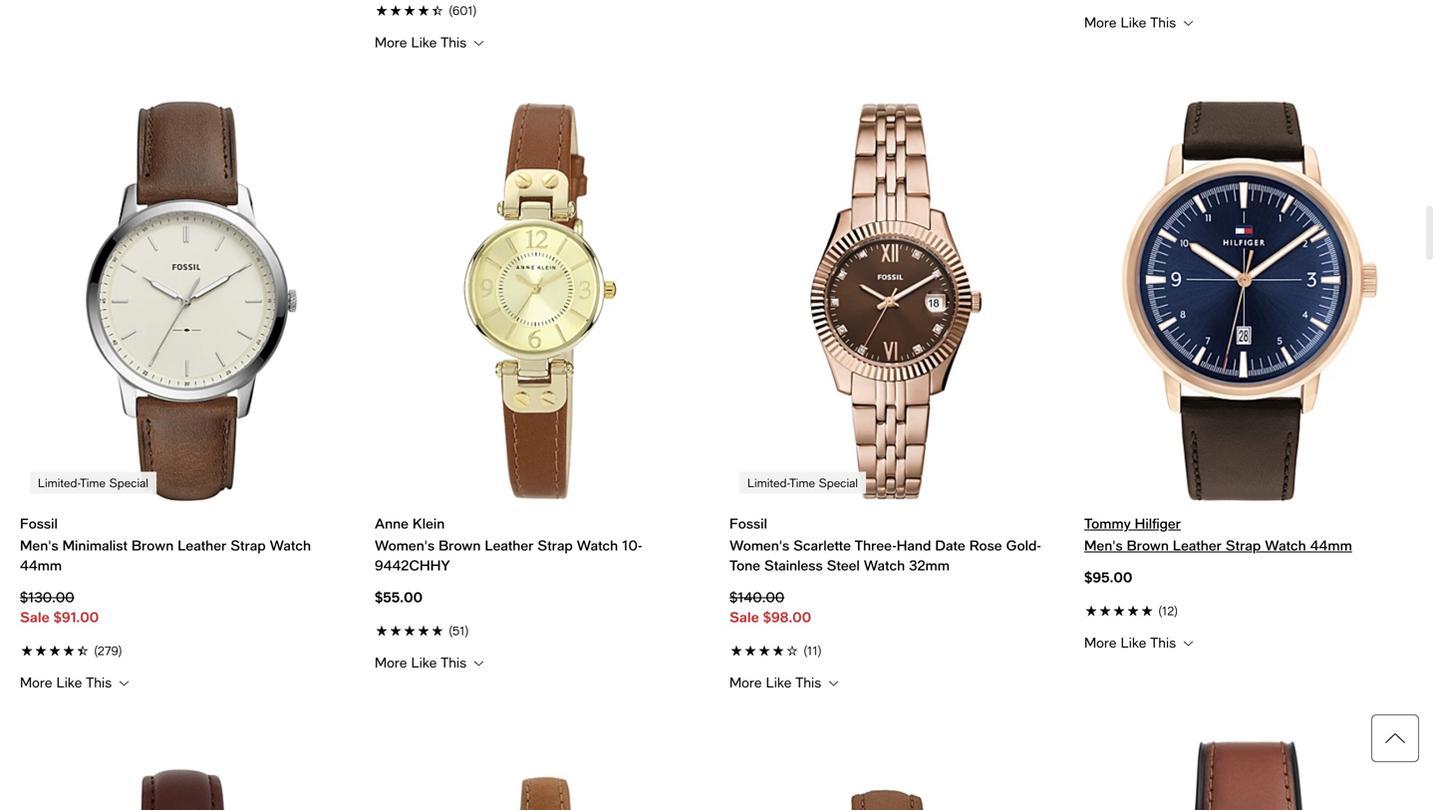 Task type: vqa. For each thing, say whether or not it's contained in the screenshot.
STAINLESS
yes



Task type: locate. For each thing, give the bounding box(es) containing it.
more like this for fossil men's minimalist brown leather strap watch 44mm
[[20, 674, 116, 691]]

brown inside tommy hilfiger men's brown leather strap watch 44mm
[[1127, 537, 1169, 554]]

2 horizontal spatial strap
[[1226, 537, 1261, 554]]

leather inside anne klein women's brown leather strap watch 10- 9442chhy
[[485, 537, 534, 554]]

1 horizontal spatial strap
[[538, 537, 573, 554]]

leather for minimalist
[[178, 537, 227, 554]]

2 men's from the left
[[1085, 537, 1123, 554]]

44mm inside fossil men's minimalist brown leather strap watch 44mm
[[20, 557, 62, 574]]

like
[[1121, 14, 1147, 30], [411, 34, 437, 50], [1121, 635, 1147, 651], [411, 655, 437, 671], [56, 674, 82, 691], [766, 674, 792, 691]]

more for fossil men's minimalist brown leather strap watch 44mm
[[20, 674, 52, 691]]

2 horizontal spatial brown
[[1127, 537, 1169, 554]]

1 horizontal spatial 44mm
[[1311, 537, 1353, 554]]

1 horizontal spatial leather
[[485, 537, 534, 554]]

fossil women's scarlette three-hand date rose gold- tone stainless steel watch 32mm
[[730, 515, 1042, 574]]

2 horizontal spatial leather
[[1173, 537, 1222, 554]]

three-
[[855, 537, 897, 554]]

1 leather from the left
[[178, 537, 227, 554]]

more inside 'men's brown leather strap watch 44mm' group
[[1085, 635, 1117, 651]]

fossil for fossil women's scarlette three-hand date rose gold- tone stainless steel watch 32mm
[[730, 515, 767, 532]]

0 horizontal spatial leather
[[178, 537, 227, 554]]

1 horizontal spatial fossil
[[730, 515, 767, 532]]

more like this
[[1085, 14, 1181, 30], [375, 34, 471, 50], [1085, 635, 1181, 651], [375, 655, 471, 671], [20, 674, 116, 691], [730, 674, 826, 691]]

strap
[[231, 537, 266, 554], [538, 537, 573, 554], [1226, 537, 1261, 554]]

hand
[[897, 537, 931, 554]]

fossil men's minimalist brown leather strap watch 44mm
[[20, 515, 311, 574]]

0 horizontal spatial men's
[[20, 537, 58, 554]]

0 horizontal spatial sale
[[20, 609, 50, 626]]

brown down klein
[[439, 537, 481, 554]]

strap inside tommy hilfiger men's brown leather strap watch 44mm
[[1226, 537, 1261, 554]]

like inside women's scarlette three-hand date rose gold-tone stainless steel watch 32mm group
[[766, 674, 792, 691]]

date
[[935, 537, 966, 554]]

3 brown from the left
[[1127, 537, 1169, 554]]

more
[[1085, 14, 1117, 30], [375, 34, 407, 50], [1085, 635, 1117, 651], [375, 655, 407, 671], [20, 674, 52, 691], [730, 674, 762, 691]]

like for anne klein women's brown leather strap watch 10- 9442chhy
[[411, 655, 437, 671]]

leather
[[178, 537, 227, 554], [485, 537, 534, 554], [1173, 537, 1222, 554]]

(51)
[[449, 624, 469, 638]]

1 horizontal spatial sale
[[730, 609, 759, 626]]

0 horizontal spatial 44mm
[[20, 557, 62, 574]]

leather inside tommy hilfiger men's brown leather strap watch 44mm
[[1173, 537, 1222, 554]]

0 horizontal spatial fossil
[[20, 515, 58, 532]]

this inside women's scarlette three-hand date rose gold-tone stainless steel watch 32mm group
[[796, 674, 822, 691]]

fossil up $130.00
[[20, 515, 58, 532]]

2 strap from the left
[[538, 537, 573, 554]]

this for fossil men's minimalist brown leather strap watch 44mm
[[86, 674, 112, 691]]

sale down $140.00
[[730, 609, 759, 626]]

strap inside anne klein women's brown leather strap watch 10- 9442chhy
[[538, 537, 573, 554]]

$130.00
[[20, 589, 74, 606]]

1 strap from the left
[[231, 537, 266, 554]]

this inside women's brown leather strap watch 10-9442chhy group
[[441, 655, 467, 671]]

men's down tommy on the right bottom of the page
[[1085, 537, 1123, 554]]

more like this inside men's minimalist brown leather strap watch 44mm group
[[20, 674, 116, 691]]

2 fossil from the left
[[730, 515, 767, 532]]

women's up 9442chhy
[[375, 537, 435, 554]]

fossil inside fossil women's scarlette three-hand date rose gold- tone stainless steel watch 32mm
[[730, 515, 767, 532]]

this for tommy hilfiger men's brown leather strap watch 44mm
[[1151, 635, 1176, 651]]

more for tommy hilfiger men's brown leather strap watch 44mm
[[1085, 635, 1117, 651]]

$55.00
[[375, 589, 423, 606]]

watch inside anne klein women's brown leather strap watch 10- 9442chhy
[[577, 537, 618, 554]]

like inside women's brown leather strap watch 10-9442chhy group
[[411, 655, 437, 671]]

3 strap from the left
[[1226, 537, 1261, 554]]

watch inside fossil men's minimalist brown leather strap watch 44mm
[[270, 537, 311, 554]]

more for fossil women's scarlette three-hand date rose gold- tone stainless steel watch 32mm
[[730, 674, 762, 691]]

1 sale from the left
[[20, 609, 50, 626]]

0 horizontal spatial strap
[[231, 537, 266, 554]]

fossil up the tone
[[730, 515, 767, 532]]

$91.00
[[53, 609, 99, 626]]

sale for $98.00
[[730, 609, 759, 626]]

women's brown nurses sport calendar wrist watch easy reader image
[[730, 740, 1061, 810]]

minimalist
[[62, 537, 128, 554]]

more like this inside women's scarlette three-hand date rose gold-tone stainless steel watch 32mm group
[[730, 674, 826, 691]]

more inside women's brown leather strap watch 10-9442chhy group
[[375, 655, 407, 671]]

brown down hilfiger
[[1127, 537, 1169, 554]]

men's
[[20, 537, 58, 554], [1085, 537, 1123, 554]]

$98.00
[[763, 609, 812, 626]]

9442chhy
[[375, 557, 450, 574]]

hilfiger
[[1135, 515, 1181, 532]]

tone
[[730, 557, 761, 574]]

1 horizontal spatial women's
[[730, 537, 790, 554]]

sale
[[20, 609, 50, 626], [730, 609, 759, 626]]

10-
[[622, 537, 643, 554]]

like inside men's minimalist brown leather strap watch 44mm group
[[56, 674, 82, 691]]

brown inside fossil men's minimalist brown leather strap watch 44mm
[[132, 537, 174, 554]]

men's up $130.00
[[20, 537, 58, 554]]

sale inside $130.00 sale $91.00
[[20, 609, 50, 626]]

44mm
[[1311, 537, 1353, 554], [20, 557, 62, 574]]

men's inside fossil men's minimalist brown leather strap watch 44mm
[[20, 537, 58, 554]]

this inside 'men's brown leather strap watch 44mm' group
[[1151, 635, 1176, 651]]

this
[[1151, 14, 1176, 30], [441, 34, 467, 50], [1151, 635, 1176, 651], [441, 655, 467, 671], [86, 674, 112, 691], [796, 674, 822, 691]]

women's up the tone
[[730, 537, 790, 554]]

men's machine brown leather strap watch 42mm image
[[1085, 740, 1416, 810]]

more for anne klein women's brown leather strap watch 10- 9442chhy
[[375, 655, 407, 671]]

brown
[[132, 537, 174, 554], [439, 537, 481, 554], [1127, 537, 1169, 554]]

brown inside anne klein women's brown leather strap watch 10- 9442chhy
[[439, 537, 481, 554]]

strap for women's brown leather strap watch 10- 9442chhy
[[538, 537, 573, 554]]

strap inside fossil men's minimalist brown leather strap watch 44mm
[[231, 537, 266, 554]]

2 brown from the left
[[439, 537, 481, 554]]

like for fossil men's minimalist brown leather strap watch 44mm
[[56, 674, 82, 691]]

0 horizontal spatial women's
[[375, 537, 435, 554]]

leather inside fossil men's minimalist brown leather strap watch 44mm
[[178, 537, 227, 554]]

more inside women's scarlette three-hand date rose gold-tone stainless steel watch 32mm group
[[730, 674, 762, 691]]

$95.00
[[1085, 569, 1133, 586]]

tommy hilfiger men's brown leather strap watch 44mm
[[1085, 515, 1353, 554]]

2 leather from the left
[[485, 537, 534, 554]]

2 women's from the left
[[730, 537, 790, 554]]

scarlette
[[794, 537, 851, 554]]

watch inside fossil women's scarlette three-hand date rose gold- tone stainless steel watch 32mm
[[864, 557, 905, 574]]

brown right minimalist
[[132, 537, 174, 554]]

fossil inside fossil men's minimalist brown leather strap watch 44mm
[[20, 515, 58, 532]]

fossil for fossil men's minimalist brown leather strap watch 44mm
[[20, 515, 58, 532]]

sale down $130.00
[[20, 609, 50, 626]]

more like this inside women's brown leather strap watch 10-9442chhy group
[[375, 655, 471, 671]]

women 38mm watch multi function suede leather strap image
[[375, 740, 706, 810]]

44mm inside tommy hilfiger men's brown leather strap watch 44mm
[[1311, 537, 1353, 554]]

1 horizontal spatial men's
[[1085, 537, 1123, 554]]

$140.00
[[730, 589, 785, 606]]

more inside men's minimalist brown leather strap watch 44mm group
[[20, 674, 52, 691]]

watch for men's brown leather strap watch 44mm
[[1265, 537, 1307, 554]]

men's machine brown leather strap watch 42mm group
[[1085, 740, 1416, 810]]

1 horizontal spatial brown
[[439, 537, 481, 554]]

sale inside the $140.00 sale $98.00
[[730, 609, 759, 626]]

0 vertical spatial 44mm
[[1311, 537, 1353, 554]]

3 leather from the left
[[1173, 537, 1222, 554]]

2 sale from the left
[[730, 609, 759, 626]]

stainless
[[765, 557, 823, 574]]

4.6863 out of 5 rating with 51 reviews image
[[375, 620, 706, 640]]

fossil
[[20, 515, 58, 532], [730, 515, 767, 532]]

brown for women's
[[439, 537, 481, 554]]

tommy
[[1085, 515, 1131, 532]]

more like this for fossil women's scarlette three-hand date rose gold- tone stainless steel watch 32mm
[[730, 674, 826, 691]]

watch
[[270, 537, 311, 554], [577, 537, 618, 554], [1265, 537, 1307, 554], [864, 557, 905, 574]]

0 horizontal spatial brown
[[132, 537, 174, 554]]

steel
[[827, 557, 860, 574]]

watch inside tommy hilfiger men's brown leather strap watch 44mm
[[1265, 537, 1307, 554]]

(12)
[[1158, 604, 1178, 618]]

more like this for anne klein women's brown leather strap watch 10- 9442chhy
[[375, 655, 471, 671]]

this inside men's minimalist brown leather strap watch 44mm group
[[86, 674, 112, 691]]

like inside 'men's brown leather strap watch 44mm' group
[[1121, 635, 1147, 651]]

men's inside tommy hilfiger men's brown leather strap watch 44mm
[[1085, 537, 1123, 554]]

strap for men's brown leather strap watch 44mm
[[1226, 537, 1261, 554]]

1 women's from the left
[[375, 537, 435, 554]]

women's brown nurses sport calendar wrist watch easy reader group
[[730, 740, 1061, 810]]

more like this inside 'men's brown leather strap watch 44mm' group
[[1085, 635, 1181, 651]]

1 men's from the left
[[20, 537, 58, 554]]

1 vertical spatial 44mm
[[20, 557, 62, 574]]

1 brown from the left
[[132, 537, 174, 554]]

women's plain analog brown polyurethane leather strap watch 30mm group
[[20, 740, 351, 810]]

1 fossil from the left
[[20, 515, 58, 532]]

women's
[[375, 537, 435, 554], [730, 537, 790, 554]]



Task type: describe. For each thing, give the bounding box(es) containing it.
gold-
[[1006, 537, 1042, 554]]

women's brown leather strap watch 10-9442chhy group
[[375, 99, 706, 672]]

watch for men's minimalist brown leather strap watch 44mm
[[270, 537, 311, 554]]

3.7273 out of 5 rating with 11 reviews image
[[730, 640, 1061, 660]]

4.4376 out of 5 rating with 601 reviews image
[[375, 0, 706, 19]]

women's plain analog brown polyurethane leather strap watch 30mm image
[[20, 740, 351, 810]]

rose
[[970, 537, 1002, 554]]

(279)
[[94, 644, 122, 658]]

anne
[[375, 515, 409, 532]]

4.9167 out of 5 rating with 12 reviews image
[[1085, 600, 1416, 620]]

strap for men's minimalist brown leather strap watch 44mm
[[231, 537, 266, 554]]

32mm
[[909, 557, 950, 574]]

$140.00 sale $98.00
[[730, 589, 812, 626]]

sale for $91.00
[[20, 609, 50, 626]]

women's scarlette three-hand date rose gold-tone stainless steel watch 32mm group
[[730, 99, 1061, 692]]

like for tommy hilfiger men's brown leather strap watch 44mm
[[1121, 635, 1147, 651]]

men's brown leather strap watch 44mm group
[[1085, 99, 1416, 652]]

watch for women's brown leather strap watch 10- 9442chhy
[[577, 537, 618, 554]]

men's minimalist brown leather strap watch 44mm group
[[20, 99, 351, 692]]

brown for minimalist
[[132, 537, 174, 554]]

44mm for men's brown leather strap watch 44mm
[[1311, 537, 1353, 554]]

more like this for tommy hilfiger men's brown leather strap watch 44mm
[[1085, 635, 1181, 651]]

leather for women's
[[485, 537, 534, 554]]

women 38mm watch multi function suede leather strap group
[[375, 740, 706, 810]]

$130.00 sale $91.00
[[20, 589, 99, 626]]

(11)
[[804, 644, 822, 658]]

like for fossil women's scarlette three-hand date rose gold- tone stainless steel watch 32mm
[[766, 674, 792, 691]]

4.4588 out of 5 rating with 279 reviews image
[[20, 640, 351, 660]]

klein
[[413, 515, 445, 532]]

scroll to top image
[[1372, 715, 1420, 763]]

brown for men's
[[1127, 537, 1169, 554]]

leather for men's
[[1173, 537, 1222, 554]]

(601)
[[449, 3, 477, 17]]

this for fossil women's scarlette three-hand date rose gold- tone stainless steel watch 32mm
[[796, 674, 822, 691]]

anne klein women's brown leather strap watch 10- 9442chhy
[[375, 515, 643, 574]]

women's inside anne klein women's brown leather strap watch 10- 9442chhy
[[375, 537, 435, 554]]

women's inside fossil women's scarlette three-hand date rose gold- tone stainless steel watch 32mm
[[730, 537, 790, 554]]

44mm for men's minimalist brown leather strap watch 44mm
[[20, 557, 62, 574]]

this for anne klein women's brown leather strap watch 10- 9442chhy
[[441, 655, 467, 671]]



